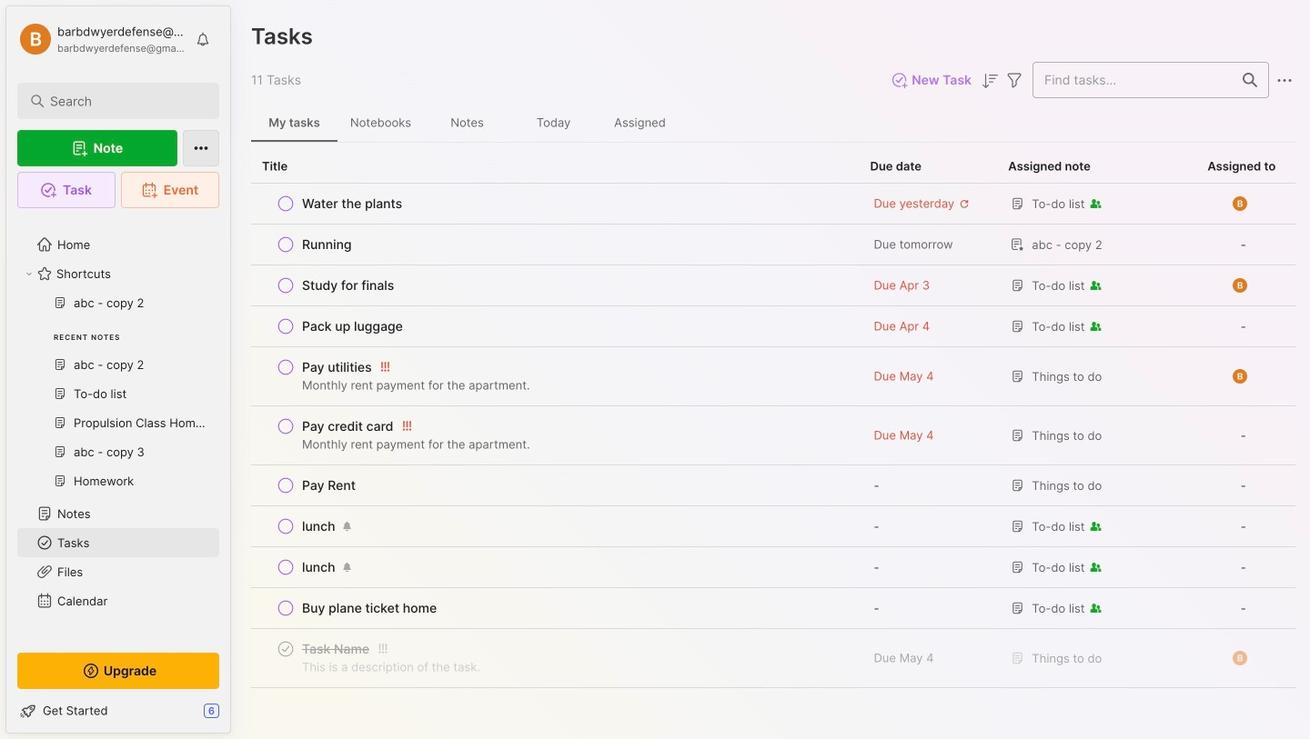 Task type: locate. For each thing, give the bounding box(es) containing it.
None search field
[[50, 90, 195, 112]]

Filter tasks field
[[1003, 69, 1025, 91]]

row
[[251, 184, 1295, 225], [262, 191, 848, 217], [251, 225, 1295, 266], [262, 232, 848, 257], [251, 266, 1295, 307], [262, 273, 848, 298], [251, 307, 1295, 348], [262, 314, 848, 339], [251, 348, 1295, 407], [262, 355, 848, 398], [251, 407, 1295, 466], [262, 414, 848, 458], [251, 466, 1295, 507], [262, 473, 848, 499], [251, 507, 1295, 548], [262, 514, 848, 539], [251, 548, 1295, 589], [262, 555, 848, 580], [251, 589, 1295, 630], [262, 596, 848, 621], [251, 630, 1295, 689], [262, 637, 848, 680]]

tree
[[6, 219, 230, 740]]

Find tasks… text field
[[1033, 65, 1232, 95]]

group inside tree
[[17, 288, 219, 507]]

pack up luggage 3 cell
[[302, 317, 403, 336]]

More actions and view options field
[[1269, 69, 1295, 91]]

Account field
[[17, 21, 186, 57]]

row group
[[251, 184, 1295, 689]]

tree inside main element
[[6, 219, 230, 740]]

none search field inside main element
[[50, 90, 195, 112]]

lunch 8 cell
[[302, 559, 335, 577]]

group
[[17, 288, 219, 507]]

pay credit card 5 cell
[[302, 418, 393, 436]]

filter tasks image
[[1003, 70, 1025, 91]]



Task type: describe. For each thing, give the bounding box(es) containing it.
running 1 cell
[[302, 236, 352, 254]]

pay utilities 4 cell
[[302, 358, 372, 377]]

Sort tasks by… field
[[979, 69, 1001, 92]]

pay rent 6 cell
[[302, 477, 356, 495]]

more actions and view options image
[[1274, 70, 1295, 91]]

Search text field
[[50, 93, 195, 110]]

main element
[[0, 0, 237, 740]]

water the plants 0 cell
[[302, 195, 402, 213]]

study for finals 2 cell
[[302, 277, 394, 295]]

click to collapse image
[[230, 706, 243, 728]]

task name 10 cell
[[302, 640, 369, 659]]

lunch 7 cell
[[302, 518, 335, 536]]

buy plane ticket home 9 cell
[[302, 600, 437, 618]]

Help and Learning task checklist field
[[6, 697, 230, 726]]



Task type: vqa. For each thing, say whether or not it's contained in the screenshot.
Help And Learning Task Checklist field
yes



